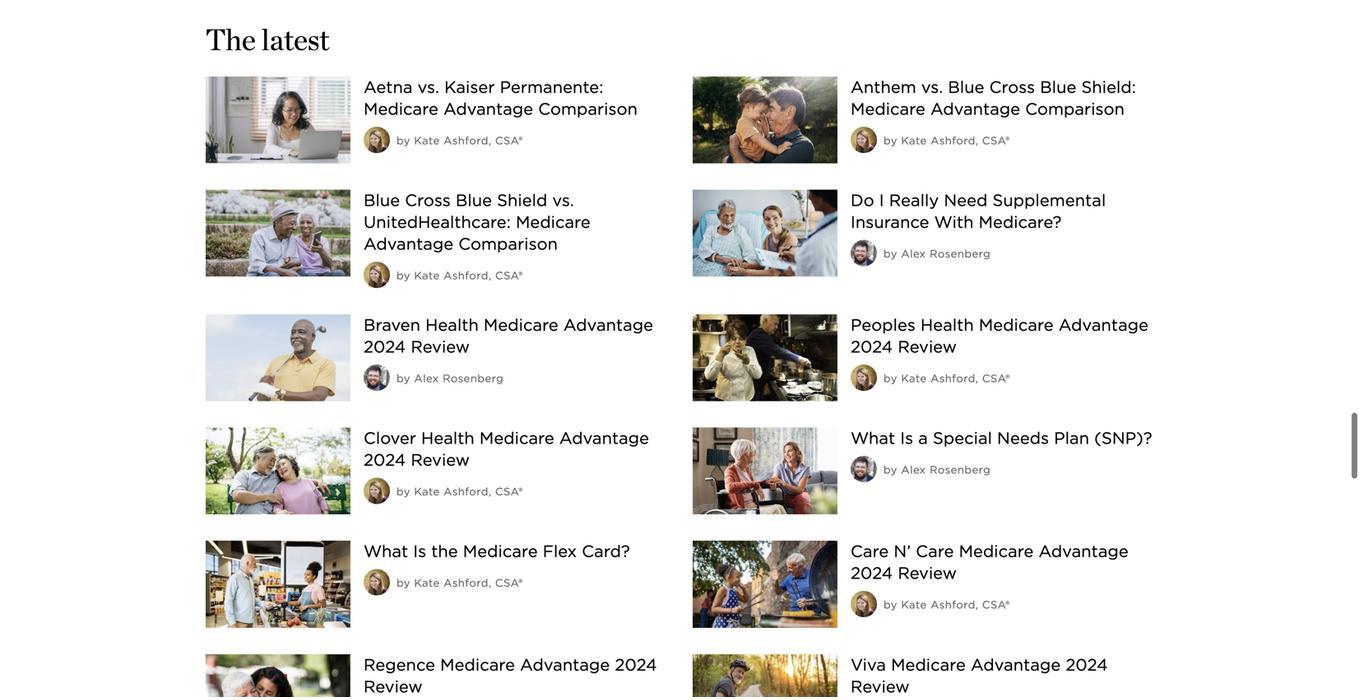 Task type: locate. For each thing, give the bounding box(es) containing it.
csa® down what is the medicare flex card? link
[[495, 577, 523, 589]]

review
[[411, 337, 470, 357], [898, 337, 957, 357], [411, 450, 470, 470], [898, 563, 957, 583], [364, 677, 423, 696], [851, 677, 910, 696]]

kaiser
[[444, 77, 495, 97]]

1 horizontal spatial is
[[901, 428, 914, 448]]

alex
[[901, 247, 926, 260], [414, 372, 439, 385], [901, 463, 926, 476]]

is left 'the'
[[413, 542, 426, 561]]

advantage
[[444, 99, 533, 119], [931, 99, 1021, 119], [364, 234, 454, 254], [564, 315, 654, 335], [1059, 315, 1149, 335], [559, 428, 649, 448], [1039, 542, 1129, 561], [520, 655, 610, 675], [971, 655, 1061, 675]]

by kate ashford, csa® down care n' care medicare advantage 2024 review
[[884, 598, 1010, 611]]

supplemental
[[993, 191, 1106, 210]]

review inside regence medicare advantage 2024 review
[[364, 677, 423, 696]]

1 vertical spatial cross
[[405, 191, 451, 210]]

by kate ashford, csa® for blue
[[397, 269, 523, 282]]

need
[[944, 191, 988, 210]]

i
[[880, 191, 884, 210]]

0 vertical spatial alex
[[901, 247, 926, 260]]

vs. for aetna
[[418, 77, 439, 97]]

1 horizontal spatial vs.
[[553, 191, 574, 210]]

ashford, down anthem vs. blue cross blue shield: medicare advantage comparison link
[[931, 134, 979, 147]]

rosenberg
[[930, 247, 991, 260], [443, 372, 504, 385], [930, 463, 991, 476]]

health inside clover health medicare advantage 2024 review
[[421, 428, 475, 448]]

kate ashford, csa® link for aetna
[[414, 134, 523, 147]]

1 vertical spatial by alex rosenberg
[[397, 372, 504, 385]]

kate for aetna
[[414, 134, 440, 147]]

2 vertical spatial rosenberg
[[930, 463, 991, 476]]

by alex rosenberg for really
[[884, 247, 991, 260]]

viva medicare advantage 2024 review
[[851, 655, 1108, 696]]

unitedhealthcare:
[[364, 212, 511, 232]]

kate ashford, csa®'s profile picture image for blue cross blue shield vs. unitedhealthcare: medicare advantage comparison
[[364, 262, 390, 288]]

needs
[[997, 428, 1049, 448]]

1 vertical spatial alex rosenberg link
[[414, 372, 504, 385]]

health right clover
[[421, 428, 475, 448]]

by kate ashford, csa® for clover
[[397, 485, 523, 498]]

health inside braven health medicare advantage 2024 review
[[426, 315, 479, 335]]

kate ashford, csa® link down aetna vs. kaiser permanente: medicare advantage comparison link
[[414, 134, 523, 147]]

anthem vs. blue cross blue shield: medicare advantage comparison link
[[851, 77, 1136, 119]]

braven health medicare advantage 2024 review link
[[364, 315, 654, 357]]

0 horizontal spatial vs.
[[418, 77, 439, 97]]

ashford, for anthem
[[931, 134, 979, 147]]

kate
[[414, 134, 440, 147], [901, 134, 927, 147], [414, 269, 440, 282], [901, 372, 927, 385], [414, 485, 440, 498], [414, 577, 440, 589], [901, 598, 927, 611]]

card?
[[582, 542, 630, 561]]

kate ashford, csa® link down anthem vs. blue cross blue shield: medicare advantage comparison link
[[901, 134, 1010, 147]]

vs.
[[418, 77, 439, 97], [922, 77, 943, 97], [553, 191, 574, 210]]

kate ashford, csa®'s profile picture image for what is the medicare flex card?
[[364, 569, 390, 596]]

2 vertical spatial alex
[[901, 463, 926, 476]]

comparison down "shield:"
[[1026, 99, 1125, 119]]

comparison inside blue cross blue shield vs. unitedhealthcare: medicare advantage comparison
[[459, 234, 558, 254]]

peoples health medicare advantage 2024 review link
[[851, 315, 1149, 357]]

csa® down aetna vs. kaiser permanente: medicare advantage comparison at the top left
[[495, 134, 523, 147]]

0 vertical spatial cross
[[990, 77, 1035, 97]]

medicare
[[364, 99, 439, 119], [851, 99, 926, 119], [516, 212, 591, 232], [484, 315, 559, 335], [979, 315, 1054, 335], [480, 428, 554, 448], [463, 542, 538, 561], [959, 542, 1034, 561], [440, 655, 515, 675], [891, 655, 966, 675]]

permanente:
[[500, 77, 604, 97]]

by kate ashford, csa® down "kaiser"
[[397, 134, 523, 147]]

kate ashford, csa® link down 'the'
[[414, 577, 523, 589]]

ashford, for blue
[[444, 269, 492, 282]]

ashford, down 'the'
[[444, 577, 492, 589]]

advantage inside viva medicare advantage 2024 review
[[971, 655, 1061, 675]]

advantage inside braven health medicare advantage 2024 review
[[564, 315, 654, 335]]

by alex rosenberg down a
[[884, 463, 991, 476]]

by
[[397, 134, 411, 147], [884, 134, 898, 147], [884, 247, 898, 260], [397, 269, 411, 282], [397, 372, 411, 385], [884, 372, 898, 385], [884, 463, 898, 476], [397, 485, 411, 498], [397, 577, 411, 589], [884, 598, 898, 611]]

0 horizontal spatial care
[[851, 542, 889, 561]]

what left a
[[851, 428, 895, 448]]

review down regence
[[364, 677, 423, 696]]

alex down a
[[901, 463, 926, 476]]

what left 'the'
[[364, 542, 408, 561]]

2 vertical spatial alex rosenberg link
[[901, 463, 991, 476]]

0 vertical spatial rosenberg
[[930, 247, 991, 260]]

2024 inside clover health medicare advantage 2024 review
[[364, 450, 406, 470]]

0 vertical spatial alex rosenberg's profile picture image
[[851, 240, 877, 266]]

0 vertical spatial alex rosenberg link
[[901, 247, 991, 260]]

latest
[[261, 22, 329, 57]]

medicare?
[[979, 212, 1062, 232]]

n'
[[894, 542, 911, 561]]

ashford, down "kaiser"
[[444, 134, 492, 147]]

1 vertical spatial alex rosenberg's profile picture image
[[364, 365, 390, 391]]

comparison down permanente:
[[538, 99, 638, 119]]

cross inside blue cross blue shield vs. unitedhealthcare: medicare advantage comparison
[[405, 191, 451, 210]]

alex for is
[[901, 463, 926, 476]]

alex rosenberg link for a
[[901, 463, 991, 476]]

1 vertical spatial is
[[413, 542, 426, 561]]

review down n'
[[898, 563, 957, 583]]

alex rosenberg link down special
[[901, 463, 991, 476]]

vs. inside anthem vs. blue cross blue shield: medicare advantage comparison
[[922, 77, 943, 97]]

1 vertical spatial rosenberg
[[443, 372, 504, 385]]

care left n'
[[851, 542, 889, 561]]

review down clover
[[411, 450, 470, 470]]

kate ashford, csa®'s profile picture image for anthem vs. blue cross blue shield: medicare advantage comparison
[[851, 127, 877, 153]]

1 vertical spatial alex
[[414, 372, 439, 385]]

kate ashford, csa® link for peoples
[[901, 372, 1010, 385]]

by kate ashford, csa® for what
[[397, 577, 523, 589]]

by for braven health medicare advantage 2024 review
[[397, 372, 411, 385]]

by kate ashford, csa® for care
[[884, 598, 1010, 611]]

by alex rosenberg down the with
[[884, 247, 991, 260]]

by kate ashford, csa® up special
[[884, 372, 1010, 385]]

csa® down the peoples health medicare advantage 2024 review link at the right of the page
[[983, 372, 1010, 385]]

clover
[[364, 428, 416, 448]]

ashford, for what
[[444, 577, 492, 589]]

0 horizontal spatial is
[[413, 542, 426, 561]]

care n' care medicare advantage 2024 review
[[851, 542, 1129, 583]]

0 vertical spatial what
[[851, 428, 895, 448]]

0 vertical spatial by alex rosenberg
[[884, 247, 991, 260]]

flex
[[543, 542, 577, 561]]

by kate ashford, csa® up 'the'
[[397, 485, 523, 498]]

clover health medicare advantage 2024 review link
[[364, 428, 649, 470]]

by alex rosenberg down braven health medicare advantage 2024 review
[[397, 372, 504, 385]]

by alex rosenberg
[[884, 247, 991, 260], [397, 372, 504, 385], [884, 463, 991, 476]]

alex down braven at left
[[414, 372, 439, 385]]

rosenberg down "braven health medicare advantage 2024 review" link
[[443, 372, 504, 385]]

comparison inside anthem vs. blue cross blue shield: medicare advantage comparison
[[1026, 99, 1125, 119]]

review down 'viva'
[[851, 677, 910, 696]]

blue cross blue shield vs. unitedhealthcare: medicare advantage comparison
[[364, 191, 591, 254]]

vs. inside aetna vs. kaiser permanente: medicare advantage comparison
[[418, 77, 439, 97]]

kate ashford, csa® link down clover health medicare advantage 2024 review
[[414, 485, 523, 498]]

alex rosenberg link down the with
[[901, 247, 991, 260]]

kate ashford, csa®'s profile picture image for clover health medicare advantage 2024 review
[[364, 478, 390, 504]]

ashford, down care n' care medicare advantage 2024 review
[[931, 598, 979, 611]]

special
[[933, 428, 992, 448]]

braven
[[364, 315, 421, 335]]

kate ashford, csa® link up special
[[901, 372, 1010, 385]]

ashford, down clover health medicare advantage 2024 review
[[444, 485, 492, 498]]

0 vertical spatial is
[[901, 428, 914, 448]]

comparison
[[538, 99, 638, 119], [1026, 99, 1125, 119], [459, 234, 558, 254]]

rosenberg down special
[[930, 463, 991, 476]]

advantage inside clover health medicare advantage 2024 review
[[559, 428, 649, 448]]

medicare inside anthem vs. blue cross blue shield: medicare advantage comparison
[[851, 99, 926, 119]]

2024 inside viva medicare advantage 2024 review
[[1066, 655, 1108, 675]]

1 vertical spatial what
[[364, 542, 408, 561]]

csa® down care n' care medicare advantage 2024 review
[[983, 598, 1010, 611]]

by kate ashford, csa® for anthem
[[884, 134, 1010, 147]]

alex rosenberg link down "braven health medicare advantage 2024 review" link
[[414, 372, 504, 385]]

1 horizontal spatial care
[[916, 542, 954, 561]]

alex rosenberg's profile picture image
[[851, 240, 877, 266], [364, 365, 390, 391], [851, 456, 877, 482]]

health right peoples
[[921, 315, 974, 335]]

the
[[206, 22, 256, 57]]

is
[[901, 428, 914, 448], [413, 542, 426, 561]]

cross
[[990, 77, 1035, 97], [405, 191, 451, 210]]

the latest
[[206, 22, 329, 57]]

comparison for blue cross blue shield vs. unitedhealthcare: medicare advantage comparison
[[459, 234, 558, 254]]

1 horizontal spatial what
[[851, 428, 895, 448]]

a
[[919, 428, 928, 448]]

by for aetna vs. kaiser permanente: medicare advantage comparison
[[397, 134, 411, 147]]

vs. right shield at the top left
[[553, 191, 574, 210]]

csa® up "braven health medicare advantage 2024 review" link
[[495, 269, 523, 282]]

0 horizontal spatial what
[[364, 542, 408, 561]]

medicare inside peoples health medicare advantage 2024 review
[[979, 315, 1054, 335]]

care
[[851, 542, 889, 561], [916, 542, 954, 561]]

health right braven at left
[[426, 315, 479, 335]]

by for clover health medicare advantage 2024 review
[[397, 485, 411, 498]]

by for care n' care medicare advantage 2024 review
[[884, 598, 898, 611]]

1 horizontal spatial cross
[[990, 77, 1035, 97]]

2 vertical spatial by alex rosenberg
[[884, 463, 991, 476]]

0 horizontal spatial cross
[[405, 191, 451, 210]]

health inside peoples health medicare advantage 2024 review
[[921, 315, 974, 335]]

rosenberg for a
[[930, 463, 991, 476]]

ashford, up special
[[931, 372, 979, 385]]

alex rosenberg link
[[901, 247, 991, 260], [414, 372, 504, 385], [901, 463, 991, 476]]

kate ashford, csa® link down the blue cross blue shield vs. unitedhealthcare: medicare advantage comparison link
[[414, 269, 523, 282]]

medicare inside care n' care medicare advantage 2024 review
[[959, 542, 1034, 561]]

kate ashford, csa® link down care n' care medicare advantage 2024 review
[[901, 598, 1010, 611]]

2 horizontal spatial vs.
[[922, 77, 943, 97]]

csa® for care
[[983, 598, 1010, 611]]

review down braven at left
[[411, 337, 470, 357]]

vs. right aetna
[[418, 77, 439, 97]]

ashford,
[[444, 134, 492, 147], [931, 134, 979, 147], [444, 269, 492, 282], [931, 372, 979, 385], [444, 485, 492, 498], [444, 577, 492, 589], [931, 598, 979, 611]]

by kate ashford, csa® down the blue cross blue shield vs. unitedhealthcare: medicare advantage comparison link
[[397, 269, 523, 282]]

blue
[[948, 77, 985, 97], [1040, 77, 1077, 97], [364, 191, 400, 210], [456, 191, 492, 210]]

by for do i really need supplemental insurance with medicare?
[[884, 247, 898, 260]]

really
[[889, 191, 939, 210]]

vs. for anthem
[[922, 77, 943, 97]]

aetna vs. kaiser permanente: medicare advantage comparison link
[[364, 77, 638, 119]]

2024
[[364, 337, 406, 357], [851, 337, 893, 357], [364, 450, 406, 470], [851, 563, 893, 583], [615, 655, 657, 675], [1066, 655, 1108, 675]]

vs. right anthem
[[922, 77, 943, 97]]

comparison for anthem vs. blue cross blue shield: medicare advantage comparison
[[1026, 99, 1125, 119]]

kate for clover
[[414, 485, 440, 498]]

kate for peoples
[[901, 372, 927, 385]]

2 vertical spatial alex rosenberg's profile picture image
[[851, 456, 877, 482]]

viva
[[851, 655, 886, 675]]

health for clover
[[421, 428, 475, 448]]

advantage inside regence medicare advantage 2024 review
[[520, 655, 610, 675]]

insurance
[[851, 212, 930, 232]]

by kate ashford, csa®
[[397, 134, 523, 147], [884, 134, 1010, 147], [397, 269, 523, 282], [884, 372, 1010, 385], [397, 485, 523, 498], [397, 577, 523, 589], [884, 598, 1010, 611]]

csa® for clover
[[495, 485, 523, 498]]

review down peoples
[[898, 337, 957, 357]]

2024 inside regence medicare advantage 2024 review
[[615, 655, 657, 675]]

care right n'
[[916, 542, 954, 561]]

by kate ashford, csa® for aetna
[[397, 134, 523, 147]]

alex for health
[[414, 372, 439, 385]]

kate for anthem
[[901, 134, 927, 147]]

medicare inside braven health medicare advantage 2024 review
[[484, 315, 559, 335]]

csa® for aetna
[[495, 134, 523, 147]]

health for peoples
[[921, 315, 974, 335]]

comparison down shield at the top left
[[459, 234, 558, 254]]

2024 inside care n' care medicare advantage 2024 review
[[851, 563, 893, 583]]

by kate ashford, csa® up need
[[884, 134, 1010, 147]]

csa® down clover health medicare advantage 2024 review
[[495, 485, 523, 498]]

advantage inside anthem vs. blue cross blue shield: medicare advantage comparison
[[931, 99, 1021, 119]]

kate ashford, csa®'s profile picture image for care n' care medicare advantage 2024 review
[[851, 591, 877, 617]]

by kate ashford, csa® down 'the'
[[397, 577, 523, 589]]

csa® for what
[[495, 577, 523, 589]]

by for anthem vs. blue cross blue shield: medicare advantage comparison
[[884, 134, 898, 147]]

alex for i
[[901, 247, 926, 260]]

alex down insurance at the top of page
[[901, 247, 926, 260]]

what
[[851, 428, 895, 448], [364, 542, 408, 561]]

csa®
[[495, 134, 523, 147], [983, 134, 1010, 147], [495, 269, 523, 282], [983, 372, 1010, 385], [495, 485, 523, 498], [495, 577, 523, 589], [983, 598, 1010, 611]]

kate ashford, csa® link
[[414, 134, 523, 147], [901, 134, 1010, 147], [414, 269, 523, 282], [901, 372, 1010, 385], [414, 485, 523, 498], [414, 577, 523, 589], [901, 598, 1010, 611]]

alex rosenberg's profile picture image for do i really need supplemental insurance with medicare?
[[851, 240, 877, 266]]

by for what is a special needs plan (snp)?
[[884, 463, 898, 476]]

kate ashford, csa®'s profile picture image
[[364, 127, 390, 153], [851, 127, 877, 153], [364, 262, 390, 288], [851, 365, 877, 391], [364, 478, 390, 504], [364, 569, 390, 596], [851, 591, 877, 617]]

rosenberg down the with
[[930, 247, 991, 260]]

is left a
[[901, 428, 914, 448]]

aetna vs. kaiser permanente: medicare advantage comparison
[[364, 77, 638, 119]]

ashford, down the blue cross blue shield vs. unitedhealthcare: medicare advantage comparison link
[[444, 269, 492, 282]]

csa® down anthem vs. blue cross blue shield: medicare advantage comparison link
[[983, 134, 1010, 147]]

2024 inside braven health medicare advantage 2024 review
[[364, 337, 406, 357]]

health
[[426, 315, 479, 335], [921, 315, 974, 335], [421, 428, 475, 448]]



Task type: describe. For each thing, give the bounding box(es) containing it.
alex rosenberg link for really
[[901, 247, 991, 260]]

medicare inside regence medicare advantage 2024 review
[[440, 655, 515, 675]]

medicare inside viva medicare advantage 2024 review
[[891, 655, 966, 675]]

2024 inside peoples health medicare advantage 2024 review
[[851, 337, 893, 357]]

regence medicare advantage 2024 review link
[[364, 655, 657, 696]]

kate ashford, csa®'s profile picture image for peoples health medicare advantage 2024 review
[[851, 365, 877, 391]]

advantage inside care n' care medicare advantage 2024 review
[[1039, 542, 1129, 561]]

alex rosenberg link for medicare
[[414, 372, 504, 385]]

kate for blue
[[414, 269, 440, 282]]

clover health medicare advantage 2024 review
[[364, 428, 649, 470]]

review inside braven health medicare advantage 2024 review
[[411, 337, 470, 357]]

ashford, for care
[[931, 598, 979, 611]]

what for what is a special needs plan (snp)?
[[851, 428, 895, 448]]

kate ashford, csa® link for care
[[901, 598, 1010, 611]]

csa® for peoples
[[983, 372, 1010, 385]]

by for peoples health medicare advantage 2024 review
[[884, 372, 898, 385]]

care n' care medicare advantage 2024 review link
[[851, 542, 1129, 583]]

rosenberg for medicare
[[443, 372, 504, 385]]

advantage inside peoples health medicare advantage 2024 review
[[1059, 315, 1149, 335]]

rosenberg for really
[[930, 247, 991, 260]]

braven health medicare advantage 2024 review
[[364, 315, 654, 357]]

by alex rosenberg for a
[[884, 463, 991, 476]]

kate ashford, csa® link for anthem
[[901, 134, 1010, 147]]

regence
[[364, 655, 435, 675]]

plan
[[1054, 428, 1090, 448]]

health for braven
[[426, 315, 479, 335]]

1 care from the left
[[851, 542, 889, 561]]

2 care from the left
[[916, 542, 954, 561]]

by alex rosenberg for medicare
[[397, 372, 504, 385]]

aetna
[[364, 77, 413, 97]]

vs. inside blue cross blue shield vs. unitedhealthcare: medicare advantage comparison
[[553, 191, 574, 210]]

regence medicare advantage 2024 review
[[364, 655, 657, 696]]

medicare inside clover health medicare advantage 2024 review
[[480, 428, 554, 448]]

ashford, for clover
[[444, 485, 492, 498]]

medicare inside aetna vs. kaiser permanente: medicare advantage comparison
[[364, 99, 439, 119]]

kate for what
[[414, 577, 440, 589]]

what is a special needs plan (snp)?
[[851, 428, 1153, 448]]

with
[[935, 212, 974, 232]]

do i really need supplemental insurance with medicare? link
[[851, 191, 1106, 232]]

review inside viva medicare advantage 2024 review
[[851, 677, 910, 696]]

shield:
[[1082, 77, 1136, 97]]

review inside clover health medicare advantage 2024 review
[[411, 450, 470, 470]]

do i really need supplemental insurance with medicare?
[[851, 191, 1106, 232]]

advantage inside blue cross blue shield vs. unitedhealthcare: medicare advantage comparison
[[364, 234, 454, 254]]

kate ashford, csa®'s profile picture image for aetna vs. kaiser permanente: medicare advantage comparison
[[364, 127, 390, 153]]

the
[[431, 542, 458, 561]]

(snp)?
[[1095, 428, 1153, 448]]

do
[[851, 191, 875, 210]]

blue cross blue shield vs. unitedhealthcare: medicare advantage comparison link
[[364, 191, 591, 254]]

cross inside anthem vs. blue cross blue shield: medicare advantage comparison
[[990, 77, 1035, 97]]

viva medicare advantage 2024 review link
[[851, 655, 1108, 696]]

ashford, for peoples
[[931, 372, 979, 385]]

anthem
[[851, 77, 917, 97]]

medicare inside blue cross blue shield vs. unitedhealthcare: medicare advantage comparison
[[516, 212, 591, 232]]

is for a
[[901, 428, 914, 448]]

what is the medicare flex card? link
[[364, 542, 630, 561]]

csa® for blue
[[495, 269, 523, 282]]

kate ashford, csa® link for what
[[414, 577, 523, 589]]

review inside peoples health medicare advantage 2024 review
[[898, 337, 957, 357]]

anthem vs. blue cross blue shield: medicare advantage comparison
[[851, 77, 1136, 119]]

by kate ashford, csa® for peoples
[[884, 372, 1010, 385]]

is for the
[[413, 542, 426, 561]]

ashford, for aetna
[[444, 134, 492, 147]]

what for what is the medicare flex card?
[[364, 542, 408, 561]]

kate ashford, csa® link for blue
[[414, 269, 523, 282]]

shield
[[497, 191, 548, 210]]

by for what is the medicare flex card?
[[397, 577, 411, 589]]

kate for care
[[901, 598, 927, 611]]

by for blue cross blue shield vs. unitedhealthcare: medicare advantage comparison
[[397, 269, 411, 282]]

csa® for anthem
[[983, 134, 1010, 147]]

what is the medicare flex card?
[[364, 542, 630, 561]]

alex rosenberg's profile picture image for what is a special needs plan (snp)?
[[851, 456, 877, 482]]

peoples health medicare advantage 2024 review
[[851, 315, 1149, 357]]

alex rosenberg's profile picture image for braven health medicare advantage 2024 review
[[364, 365, 390, 391]]

kate ashford, csa® link for clover
[[414, 485, 523, 498]]

advantage inside aetna vs. kaiser permanente: medicare advantage comparison
[[444, 99, 533, 119]]

what is a special needs plan (snp)? link
[[851, 428, 1153, 448]]

review inside care n' care medicare advantage 2024 review
[[898, 563, 957, 583]]

comparison inside aetna vs. kaiser permanente: medicare advantage comparison
[[538, 99, 638, 119]]

peoples
[[851, 315, 916, 335]]



Task type: vqa. For each thing, say whether or not it's contained in the screenshot.
BY KATE ASHFORD, CSA®
yes



